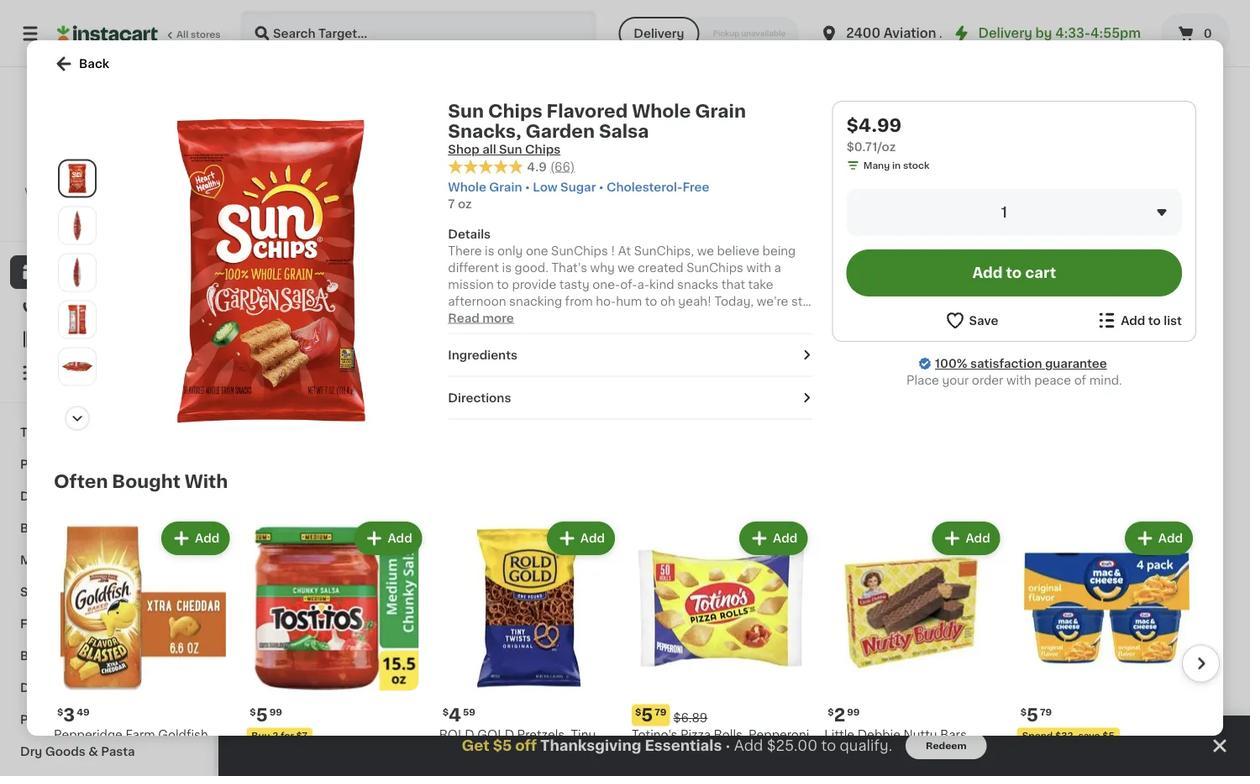 Task type: vqa. For each thing, say whether or not it's contained in the screenshot.
Buy associated with Buy 2 for $7
yes



Task type: locate. For each thing, give the bounding box(es) containing it.
whole inside whole grain • low sugar • cholesterol-free 7 oz
[[448, 181, 487, 193]]

100% up your
[[936, 358, 968, 370]]

2 ct from the left
[[1151, 652, 1161, 661]]

grain inside sun chips flavored whole grain snacks, garden salsa shop all sun chips
[[695, 102, 746, 120]]

1 horizontal spatial our
[[562, 312, 581, 324]]

delivery by 4:33-4:55pm link
[[952, 24, 1142, 44]]

1 horizontal spatial 8
[[905, 34, 911, 44]]

99 up sun chips flavored whole grain snacks, garden salsa
[[276, 336, 289, 346]]

5 up buy 2 for $7
[[256, 707, 268, 725]]

1 horizontal spatial frozen
[[689, 746, 729, 758]]

delivery for delivery
[[634, 28, 685, 40]]

2 entenmann's from the left
[[741, 358, 818, 369]]

2 vertical spatial shop
[[1137, 603, 1167, 615]]

is down only
[[502, 262, 512, 274]]

2
[[441, 360, 447, 369], [834, 707, 846, 725], [273, 731, 278, 741]]

1 inside "field"
[[1002, 206, 1008, 220]]

• for thanksgiving
[[726, 740, 731, 753]]

0 horizontal spatial 100%
[[43, 217, 68, 227]]

pricing
[[50, 187, 83, 196]]

chips for sun chips flavored whole grain snacks, garden salsa shop all sun chips
[[488, 102, 543, 120]]

99 for little debbie nutty bars
[[848, 708, 860, 717]]

1 horizontal spatial bites
[[854, 375, 885, 386]]

$0.71/oz
[[847, 141, 896, 153]]

popcorn
[[447, 425, 497, 437]]

1 vertical spatial buy
[[420, 360, 439, 369]]

that down flavors.
[[659, 346, 682, 358]]

many
[[864, 161, 891, 170]]

0 horizontal spatial snacks
[[20, 587, 64, 599]]

24 down cookie
[[893, 652, 905, 661]]

free
[[683, 181, 710, 193], [453, 317, 475, 326], [943, 317, 964, 326]]

we left believe
[[697, 245, 714, 257]]

entenmann's up 'entenmann's'
[[741, 358, 818, 369]]

add button for angie's boomchickapop sweet & salty kettle corn popcorn
[[495, 182, 560, 212]]

99 up buy 2 for $7
[[270, 708, 282, 717]]

2 horizontal spatial 2
[[834, 707, 846, 725]]

$ inside $ 5 99
[[250, 708, 256, 717]]

grain for sun chips flavored whole grain snacks, garden salsa shop all sun chips
[[695, 102, 746, 120]]

oz up the details
[[458, 198, 472, 210]]

thanksgiving right off
[[541, 739, 642, 754]]

1 horizontal spatial 100%
[[936, 358, 968, 370]]

0 vertical spatial thanksgiving
[[20, 427, 101, 439]]

guarantee inside button
[[129, 217, 178, 227]]

1 vertical spatial shop
[[47, 266, 79, 278]]

salsa inside sun chips flavored whole grain snacks, garden salsa
[[299, 391, 330, 403]]

enlarge chips & pretzels sun chips flavored whole grain snacks, garden salsa hero (opens in a new tab) image
[[62, 164, 92, 194]]

1 entenmann's from the left
[[578, 358, 655, 369]]

delivery
[[979, 27, 1033, 40], [634, 28, 685, 40]]

0 vertical spatial it
[[74, 300, 82, 312]]

spend
[[1023, 731, 1054, 741]]

1 horizontal spatial chips
[[488, 102, 543, 120]]

2 5 from the left
[[256, 707, 268, 725]]

oz for 8 oz
[[587, 19, 598, 28]]

1 horizontal spatial sun
[[448, 102, 484, 120]]

$ 2 99
[[828, 707, 860, 725]]

dairy & eggs link
[[10, 481, 204, 513]]

bites inside 3 entenmann's entenmann's little bites blueberry muffins
[[854, 375, 885, 386]]

product group containing add
[[415, 177, 565, 504]]

$ 17 99 up green
[[896, 564, 935, 582]]

entenmann's inside 4 entenmann's little bites chocolate chip muffins
[[578, 358, 655, 369]]

2 up qualify.
[[834, 707, 846, 725]]

cup down roasters
[[951, 637, 975, 649]]

79 inside $ 5 79 $6.89 totino's pizza rolls, pepperoni flavored, frozen snacks
[[655, 708, 667, 717]]

99 inside '$ 2 99'
[[848, 708, 860, 717]]

3 entenmann's entenmann's little bites blueberry muffins
[[741, 335, 885, 403]]

cheddar inside pepperidge farm goldfish flavor blasted xtra cheddar cheese crackers
[[168, 746, 219, 758]]

4 up sun chips flavored whole grain snacks, garden salsa
[[262, 335, 274, 353]]

2 for $ 2 99
[[834, 707, 846, 725]]

sunchips up the snacks
[[687, 262, 744, 274]]

0 horizontal spatial vegan
[[481, 317, 511, 326]]

2 vegan from the left
[[970, 317, 1001, 326]]

sweet
[[415, 408, 452, 420]]

and down the mouthwatering
[[580, 346, 602, 358]]

sugar inside green mountain coffee roasters cinnamon sugar cookie k-cup pods
[[956, 620, 990, 632]]

7 down sun chips flavored whole grain snacks, garden salsa
[[252, 423, 258, 433]]

pods inside green mountain coffee roasters cinnamon sugar cookie k-cup pods
[[893, 654, 923, 666]]

99 up debbie
[[848, 708, 860, 717]]

$ 4 99
[[256, 335, 289, 353], [1071, 335, 1104, 353]]

• for low
[[599, 181, 604, 193]]

0 vertical spatial our
[[562, 312, 581, 324]]

79 up "totino's"
[[655, 708, 667, 717]]

flavored for sun chips flavored whole grain snacks, garden salsa
[[315, 358, 366, 369]]

original inside rold gold pretzels, tiny twists, original flavored
[[483, 746, 529, 758]]

(105)
[[967, 21, 990, 30]]

muffins down 'entenmann's'
[[802, 391, 847, 403]]

3 up sensible
[[914, 335, 926, 353]]

• down $5.79 original price: $6.89 element
[[726, 740, 731, 753]]

1 different from the top
[[448, 262, 499, 274]]

cheddar inside sun chips flavored whole grain snacks, harvest cheddar
[[1117, 391, 1168, 403]]

0 vertical spatial cup
[[1214, 603, 1239, 615]]

99 for sun chips flavored whole grain snacks, garden salsa
[[276, 336, 289, 346]]

5 up "totino's"
[[642, 707, 653, 725]]

(66) down sun chips flavored whole grain snacks, garden salsa
[[314, 410, 334, 419]]

1 gluten- from the left
[[417, 317, 453, 326]]

with inside the view pricing policy. not affiliated with instacart.
[[69, 200, 89, 210]]

every
[[614, 623, 657, 637]]

satisfaction down instacart.
[[71, 217, 127, 227]]

1 horizontal spatial satisfaction
[[971, 358, 1043, 370]]

that up today,
[[722, 279, 746, 291]]

2 horizontal spatial free
[[943, 317, 964, 326]]

99 up sensible
[[927, 336, 940, 346]]

1 vertical spatial bites
[[854, 375, 885, 386]]

of down read
[[448, 329, 461, 341]]

0 vertical spatial in
[[893, 161, 901, 170]]

x
[[913, 34, 919, 44]]

1 field
[[847, 189, 1183, 236]]

free for 3
[[943, 317, 964, 326]]

$ inside $ 5 79
[[1021, 708, 1027, 717]]

24 ct down cookie
[[893, 652, 917, 661]]

$ for sun chips flavored whole grain snacks, harvest cheddar
[[1071, 336, 1077, 346]]

free up whole
[[453, 317, 475, 326]]

• inside get $5 off thanksgiving essentials • add $25.00 to qualify.
[[726, 740, 731, 753]]

0 vertical spatial guarantee
[[129, 217, 178, 227]]

flavored inside sun chips flavored whole grain snacks, garden salsa
[[315, 358, 366, 369]]

a-
[[638, 279, 650, 291]]

chips inside sun chips flavored whole grain snacks, garden salsa
[[278, 358, 312, 369]]

whole inside sun chips flavored whole grain snacks, harvest cheddar
[[1068, 375, 1105, 386]]

1 horizontal spatial sugar
[[956, 620, 990, 632]]

grain inside sun chips flavored whole grain snacks, garden salsa
[[292, 375, 324, 386]]

8 for 8 oz
[[578, 19, 585, 28]]

0 horizontal spatial frozen
[[20, 619, 61, 630]]

different
[[448, 262, 499, 274], [448, 346, 499, 358]]

sun up the peace
[[1068, 358, 1090, 369]]

oz right 16
[[428, 2, 439, 11]]

1 vertical spatial for
[[281, 731, 294, 741]]

1 vertical spatial pods
[[893, 654, 923, 666]]

$ for green mountain coffee roasters cinnamon sugar cookie k-cup pods
[[896, 565, 902, 574]]

2 17 from the left
[[1146, 564, 1164, 582]]

kettle
[[501, 408, 536, 420]]

is down grains
[[502, 346, 512, 358]]

green mountain coffee roasters cinnamon sugar cookie k-cup pods
[[893, 587, 990, 666]]

• left low
[[525, 181, 530, 193]]

sun for sun chips flavored whole grain snacks, harvest cheddar
[[1068, 358, 1090, 369]]

mountain
[[932, 587, 988, 598]]

100%
[[43, 217, 68, 227], [936, 358, 968, 370]]

we
[[697, 245, 714, 257], [618, 262, 635, 274], [605, 346, 622, 358]]

& inside angie's boomchickapop sweet & salty kettle corn popcorn
[[455, 408, 465, 420]]

frozen down pizza
[[689, 746, 729, 758]]

recipes
[[47, 334, 96, 346]]

3 left 49
[[63, 707, 75, 725]]

oz inside whole grain • low sugar • cholesterol-free 7 oz
[[458, 198, 472, 210]]

0 vertical spatial little
[[658, 358, 688, 369]]

1 left lb
[[741, 18, 745, 27]]

1 ct from the left
[[907, 652, 917, 661]]

add button for sun chips flavored whole grain snacks, harvest cheddar
[[1147, 182, 1212, 212]]

oz left delivery button
[[587, 19, 598, 28]]

sensible
[[905, 358, 955, 369]]

0 horizontal spatial of
[[448, 329, 461, 341]]

sun inside sun chips flavored whole grain snacks, garden salsa
[[252, 358, 275, 369]]

99 up green
[[922, 565, 935, 574]]

add button for little debbie nutty bars
[[934, 524, 999, 554]]

item carousel region containing snacks
[[252, 116, 1217, 514]]

with down the snacking
[[534, 312, 559, 324]]

0 horizontal spatial garden
[[252, 391, 296, 403]]

to inside treatment tracker modal dialog
[[822, 739, 837, 754]]

sun inside sun chips flavored whole grain snacks, harvest cheddar
[[1068, 358, 1090, 369]]

snacks, inside sun chips flavored whole grain snacks, garden salsa
[[327, 375, 373, 386]]

sponsored badge image
[[741, 30, 792, 40]]

we down the mouthwatering
[[605, 346, 622, 358]]

0 vertical spatial snacks
[[252, 124, 320, 142]]

1 vertical spatial little
[[821, 375, 852, 386]]

dark
[[1170, 603, 1198, 615]]

oz inside item carousel region
[[260, 423, 271, 433]]

grain inside whole grain • low sugar • cholesterol-free 7 oz
[[490, 181, 522, 193]]

free up sunchips,
[[683, 181, 710, 193]]

vegan up whole
[[481, 317, 511, 326]]

$ for pepperidge farm goldfish flavor blasted xtra cheddar cheese crackers
[[57, 708, 63, 717]]

sugar down the (66) button
[[561, 181, 596, 193]]

cheddar down goldfish
[[168, 746, 219, 758]]

sunchips up that's
[[552, 245, 608, 257]]

free inside whole grain • low sugar • cholesterol-free 7 oz
[[683, 181, 710, 193]]

chips inside sun chips flavored whole grain snacks, garden salsa shop all sun chips
[[488, 102, 543, 120]]

99 inside $ 5 99
[[270, 708, 282, 717]]

1 horizontal spatial 24
[[1137, 652, 1149, 661]]

2 vertical spatial and
[[580, 346, 602, 358]]

one-
[[593, 279, 621, 291]]

only
[[498, 245, 523, 257]]

gluten-free vegan for 3
[[906, 317, 1001, 326]]

$ 17 99 for green
[[896, 564, 935, 582]]

shop
[[448, 144, 480, 156], [47, 266, 79, 278], [1137, 603, 1167, 615]]

is left only
[[485, 245, 495, 257]]

in right season
[[746, 605, 760, 619]]

2 up angie's
[[441, 360, 447, 369]]

2 gluten-free vegan from the left
[[906, 317, 1001, 326]]

2 24 from the left
[[1137, 652, 1149, 661]]

$5 right save
[[1103, 731, 1115, 741]]

1 vertical spatial 7
[[252, 423, 258, 433]]

details
[[448, 228, 491, 240]]

little right 'entenmann's'
[[821, 375, 852, 386]]

0 vertical spatial 7
[[448, 198, 455, 210]]

cup
[[1214, 603, 1239, 615], [951, 637, 975, 649]]

our down from on the left
[[562, 312, 581, 324]]

because
[[704, 329, 756, 341]]

product group
[[741, 0, 891, 44], [252, 177, 402, 455], [415, 177, 565, 504], [578, 177, 728, 422], [741, 177, 891, 434], [905, 177, 1054, 455], [1068, 177, 1217, 455], [54, 519, 233, 777], [247, 519, 426, 777], [439, 519, 619, 774], [632, 519, 811, 777], [825, 519, 1004, 757], [1018, 519, 1197, 777]]

3 for pepperidge farm goldfish flavor blasted xtra cheddar cheese crackers
[[63, 707, 75, 725]]

1 vertical spatial salsa
[[299, 391, 330, 403]]

0 horizontal spatial salsa
[[299, 391, 330, 403]]

buy for buy 2 for $7
[[252, 731, 270, 741]]

$ for sensible portions garden veggie straws sea salt
[[908, 336, 914, 346]]

oz inside 8 oz button
[[587, 19, 598, 28]]

grain inside sun chips flavored whole grain snacks, harvest cheddar
[[1108, 375, 1140, 386]]

totino's
[[632, 729, 678, 741]]

frozen inside $ 5 79 $6.89 totino's pizza rolls, pepperoni flavored, frozen snacks
[[689, 746, 729, 758]]

item carousel region containing 3
[[30, 512, 1221, 777]]

0 horizontal spatial cup
[[951, 637, 975, 649]]

vegan for buy 2 for $6
[[481, 317, 511, 326]]

garden up 7 oz
[[252, 391, 296, 403]]

1 vertical spatial 8
[[905, 34, 911, 44]]

little inside 4 entenmann's little bites chocolate chip muffins
[[658, 358, 688, 369]]

for
[[449, 360, 463, 369], [281, 731, 294, 741]]

oz down sun chips flavored whole grain snacks, garden salsa
[[260, 423, 271, 433]]

produce
[[20, 459, 71, 471]]

delivery right "8 oz"
[[634, 28, 685, 40]]

1 vertical spatial frozen
[[689, 746, 729, 758]]

3 5 from the left
[[1027, 707, 1039, 725]]

8 for 8 x 1.48 oz
[[905, 34, 911, 44]]

!
[[611, 245, 616, 257]]

0 horizontal spatial free
[[453, 317, 475, 326]]

1 $ 17 99 from the left
[[896, 564, 935, 582]]

0 vertical spatial original
[[1162, 587, 1207, 598]]

snacks for snacks
[[252, 124, 320, 142]]

1 vegan from the left
[[481, 317, 511, 326]]

$ inside '$ 2 99'
[[828, 708, 834, 717]]

1.48
[[921, 34, 940, 44]]

it left again
[[74, 300, 82, 312]]

0 horizontal spatial $5
[[493, 739, 512, 754]]

4 for rold gold pretzels, tiny twists, original flavored
[[449, 707, 461, 725]]

thanksgiving link
[[10, 417, 204, 449]]

little
[[658, 358, 688, 369], [821, 375, 852, 386], [825, 729, 855, 741]]

2 $ 4 99 from the left
[[1071, 335, 1104, 353]]

0 horizontal spatial gluten-
[[417, 317, 453, 326]]

gluten-free vegan for buy 2 for $6
[[417, 317, 511, 326]]

0 horizontal spatial bites
[[691, 358, 721, 369]]

oz inside 16 oz button
[[428, 2, 439, 11]]

0 horizontal spatial k-
[[937, 637, 951, 649]]

a
[[775, 262, 782, 274]]

flavored inside sun chips flavored whole grain snacks, garden salsa shop all sun chips
[[547, 102, 628, 120]]

$ 17 99
[[896, 564, 935, 582], [1140, 564, 1179, 582]]

we down 'at'
[[618, 262, 635, 274]]

add button for pepperidge farm goldfish flavor blasted xtra cheddar cheese crackers
[[163, 524, 228, 554]]

& up popcorn
[[455, 408, 465, 420]]

different up '$6'
[[448, 346, 499, 358]]

0 horizontal spatial 8
[[578, 19, 585, 28]]

flavored for sun chips flavored whole grain snacks, garden salsa shop all sun chips
[[547, 102, 628, 120]]

oh
[[661, 296, 676, 307]]

1 vertical spatial 100%
[[936, 358, 968, 370]]

0 horizontal spatial gluten-free vegan
[[417, 317, 511, 326]]

1 horizontal spatial original
[[1162, 587, 1207, 598]]

snacks, inside sun chips flavored whole grain snacks, harvest cheddar
[[1143, 375, 1188, 386]]

1 24 from the left
[[893, 652, 905, 661]]

2 $ 17 99 from the left
[[1140, 564, 1179, 582]]

None search field
[[240, 10, 597, 57]]

add button for entenmann's little bites chocolate chip muffins
[[658, 182, 723, 212]]

2 horizontal spatial 3
[[914, 335, 926, 353]]

1 17 from the left
[[902, 564, 921, 582]]

1 vertical spatial sunchips
[[687, 262, 744, 274]]

$5.79 original price: $6.89 element
[[632, 705, 811, 727]]

17 for green
[[902, 564, 921, 582]]

1 horizontal spatial salsa
[[599, 122, 649, 140]]

0 horizontal spatial and
[[541, 329, 563, 341]]

muffins
[[673, 375, 718, 386], [802, 391, 847, 403]]

2 gluten- from the left
[[906, 317, 943, 326]]

5 for $ 5 79 $6.89 totino's pizza rolls, pepperoni flavored, frozen snacks
[[642, 707, 653, 725]]

0 vertical spatial shop
[[448, 144, 480, 156]]

0 horizontal spatial $ 17 99
[[896, 564, 935, 582]]

thanksgiving up produce
[[20, 427, 101, 439]]

& inside dairy & eggs link
[[56, 491, 66, 503]]

2 horizontal spatial and
[[700, 312, 723, 324]]

1 horizontal spatial and
[[580, 346, 602, 358]]

meat & seafood link
[[10, 545, 204, 577]]

cheddar down mind.
[[1117, 391, 1168, 403]]

1 vertical spatial in
[[746, 605, 760, 619]]

$ 4 59
[[443, 707, 476, 725]]

1 5 from the left
[[642, 707, 653, 725]]

and up thing...
[[541, 329, 563, 341]]

place your order with peace of mind.
[[907, 375, 1123, 387]]

1 $ 4 99 from the left
[[256, 335, 289, 353]]

17 up green
[[902, 564, 921, 582]]

2 24 ct from the left
[[1137, 652, 1161, 661]]

oz for 16 oz
[[428, 2, 439, 11]]

$ for sun chips flavored whole grain snacks, garden salsa
[[256, 336, 262, 346]]

gluten- up buy 2 for $6
[[417, 317, 453, 326]]

dairy & eggs
[[20, 491, 99, 503]]

ingredients
[[448, 349, 518, 361]]

2 79 from the left
[[1041, 708, 1053, 717]]

2 horizontal spatial shop
[[1137, 603, 1167, 615]]

created
[[638, 262, 684, 274]]

entenmann's inside 3 entenmann's entenmann's little bites blueberry muffins
[[741, 358, 818, 369]]

grains
[[502, 329, 538, 341]]

1 horizontal spatial cheddar
[[1117, 391, 1168, 403]]

1 79 from the left
[[655, 708, 667, 717]]

blasted
[[92, 746, 137, 758]]

flavored inside sun chips flavored whole grain snacks, harvest cheddar
[[1130, 358, 1181, 369]]

1 horizontal spatial 17
[[1146, 564, 1164, 582]]

sunchips
[[552, 245, 608, 257], [687, 262, 744, 274]]

garden inside sun chips flavored whole grain snacks, garden salsa
[[252, 391, 296, 403]]

sun up 7 oz
[[252, 358, 275, 369]]

prepared foods link
[[10, 704, 204, 736]]

0 vertical spatial salsa
[[599, 122, 649, 140]]

1 horizontal spatial for
[[449, 360, 463, 369]]

taste the season in every sip image
[[614, 562, 644, 593]]

79 inside $ 5 79
[[1041, 708, 1053, 717]]

cholesterol-
[[607, 181, 683, 193]]

$ inside $ 3 99
[[908, 336, 914, 346]]

flavored for sun chips flavored whole grain snacks, harvest cheddar
[[1130, 358, 1181, 369]]

0 horizontal spatial shop
[[47, 266, 79, 278]]

& inside snacks & candy 'link'
[[67, 587, 77, 599]]

whole up 7 oz
[[252, 375, 289, 386]]

0 horizontal spatial 100% satisfaction guarantee
[[43, 217, 178, 227]]

fruit
[[252, 752, 296, 769]]

0 horizontal spatial $ 4 99
[[256, 335, 289, 353]]

with down pricing
[[69, 200, 89, 210]]

being up the a
[[763, 245, 796, 257]]

to left cart on the top of page
[[1007, 266, 1022, 280]]

$ for little debbie nutty bars
[[828, 708, 834, 717]]

1 vertical spatial sugar
[[956, 620, 990, 632]]

79 up spend
[[1041, 708, 1053, 717]]

original up dark
[[1162, 587, 1207, 598]]

100% satisfaction guarantee down instacart.
[[43, 217, 178, 227]]

5 for $ 5 79
[[1027, 707, 1039, 725]]

muffins inside 4 entenmann's little bites chocolate chip muffins
[[673, 375, 718, 386]]

and down yeah!
[[700, 312, 723, 324]]

sugar
[[561, 181, 596, 193], [956, 620, 990, 632]]

combination
[[726, 312, 800, 324]]

& right meat
[[54, 555, 64, 567]]

0 horizontal spatial 2
[[273, 731, 278, 741]]

& left the eggs
[[56, 491, 66, 503]]

chips inside sun chips flavored whole grain snacks, harvest cheddar
[[1093, 358, 1128, 369]]

rold gold pretzels, tiny twists, original flavored
[[439, 729, 596, 758]]

in
[[893, 161, 901, 170], [746, 605, 760, 619]]

2 horizontal spatial chips
[[1093, 358, 1128, 369]]

100% down pricing
[[43, 217, 68, 227]]

100% satisfaction guarantee link
[[936, 356, 1108, 372]]

being
[[763, 245, 796, 257], [759, 329, 792, 341]]

$ inside $ 4 59
[[443, 708, 449, 717]]

chips
[[488, 102, 543, 120], [278, 358, 312, 369], [1093, 358, 1128, 369]]

0 vertical spatial and
[[700, 312, 723, 324]]

16 oz
[[415, 2, 439, 11]]

1 horizontal spatial muffins
[[802, 391, 847, 403]]

$5 inside treatment tracker modal dialog
[[493, 739, 512, 754]]

guarantee up the peace
[[1046, 358, 1108, 370]]

2 for buy 2 for $7
[[273, 731, 278, 741]]

0 vertical spatial cheddar
[[1117, 391, 1168, 403]]

shape
[[661, 312, 697, 324]]

0 horizontal spatial sugar
[[561, 181, 596, 193]]

1 vertical spatial k-
[[937, 637, 951, 649]]

$ inside $ 3 49
[[57, 708, 63, 717]]

original
[[1162, 587, 1207, 598], [483, 746, 529, 758]]

k- left (1.1k)
[[937, 637, 951, 649]]

straws
[[995, 375, 1035, 386]]

100% satisfaction guarantee up straws
[[936, 358, 1108, 370]]

sun for sun chips flavored whole grain snacks, garden salsa shop all sun chips
[[448, 102, 484, 120]]

sea
[[905, 391, 927, 403]]

being down combination
[[759, 329, 792, 341]]

99 for the original donut shop dark k-cup pods
[[1166, 565, 1179, 574]]

delivery for delivery by 4:33-4:55pm
[[979, 27, 1033, 40]]

whole inside sun chips flavored whole grain snacks, garden salsa
[[252, 375, 289, 386]]

guarantee down affiliated
[[129, 217, 178, 227]]

read more
[[448, 312, 514, 324]]

99 for green mountain coffee roasters cinnamon sugar cookie k-cup pods
[[922, 565, 935, 574]]

muffins inside 3 entenmann's entenmann's little bites blueberry muffins
[[802, 391, 847, 403]]

1 gluten-free vegan from the left
[[417, 317, 511, 326]]

3 down combination
[[751, 335, 763, 353]]

of up harvest
[[1075, 375, 1087, 387]]

shop left all
[[448, 144, 480, 156]]

0 horizontal spatial buy
[[47, 300, 71, 312]]

1 24 ct from the left
[[893, 652, 917, 661]]

$ for the original donut shop dark k-cup pods
[[1140, 565, 1146, 574]]

$6.89
[[674, 712, 708, 724]]

bites
[[691, 358, 721, 369], [854, 375, 885, 386]]

salsa inside sun chips flavored whole grain snacks, garden salsa shop all sun chips
[[599, 122, 649, 140]]

0 vertical spatial (66)
[[551, 161, 575, 173]]

99 inside $ 3 99
[[927, 336, 940, 346]]

0 horizontal spatial 24 ct
[[893, 652, 917, 661]]

original inside the original donut shop dark k-cup pods
[[1162, 587, 1207, 598]]

snacks, inside sun chips flavored whole grain snacks, garden salsa shop all sun chips
[[448, 122, 522, 140]]

season
[[687, 605, 742, 619]]

sun inside sun chips flavored whole grain snacks, garden salsa shop all sun chips
[[448, 102, 484, 120]]

frozen
[[20, 619, 61, 630], [689, 746, 729, 758]]

0 horizontal spatial sunchips
[[552, 245, 608, 257]]

8 inside button
[[578, 19, 585, 28]]

muffins down the way!
[[673, 375, 718, 386]]

buy down $ 5 99
[[252, 731, 270, 741]]

enlarge chips & pretzels sun chips flavored whole grain snacks, garden salsa angle_right (opens in a new tab) image
[[62, 258, 92, 288]]

donut
[[1210, 587, 1247, 598]]

0 horizontal spatial original
[[483, 746, 529, 758]]

shop down 'the'
[[1137, 603, 1167, 615]]

pods down cookie
[[893, 654, 923, 666]]

thanksgiving inside treatment tracker modal dialog
[[541, 739, 642, 754]]

0 vertical spatial sugar
[[561, 181, 596, 193]]

our down grains
[[515, 346, 534, 358]]

bites down because
[[691, 358, 721, 369]]

24 ct for the original donut shop dark k-cup pods
[[1137, 652, 1161, 661]]

5 inside $ 5 79 $6.89 totino's pizza rolls, pepperoni flavored, frozen snacks
[[642, 707, 653, 725]]

& inside the meat & seafood link
[[54, 555, 64, 567]]

1 horizontal spatial (66)
[[551, 161, 575, 173]]

2 different from the top
[[448, 346, 499, 358]]

1 vertical spatial that
[[659, 346, 682, 358]]

2 horizontal spatial sun
[[1068, 358, 1090, 369]]

1 vertical spatial (66)
[[314, 410, 334, 419]]

garden for sun chips flavored whole grain snacks, garden salsa
[[252, 391, 296, 403]]

free left save
[[943, 317, 964, 326]]

snacks for snacks & candy
[[20, 587, 64, 599]]

ct for green mountain coffee roasters cinnamon sugar cookie k-cup pods
[[907, 652, 917, 661]]

snacks inside $ 5 79 $6.89 totino's pizza rolls, pepperoni flavored, frozen snacks
[[732, 746, 774, 758]]

it inside there is only one sunchips ! at sunchips,  we believe being different is good. that's why we created sunchips with a mission to provide tasty one-of-a-kind snacks that take afternoon snacking from ho-hum to oh yeah! today, we're still making waves with our wavy unique shape and combination of whole grains and mouthwatering flavors. because being different is our thing... and we like it that way!
[[648, 346, 656, 358]]

garden inside sun chips flavored whole grain snacks, garden salsa shop all sun chips
[[526, 122, 595, 140]]

0 horizontal spatial 17
[[902, 564, 921, 582]]

0 vertical spatial we
[[697, 245, 714, 257]]

delivery inside button
[[634, 28, 685, 40]]

satisfaction up straws
[[971, 358, 1043, 370]]

1 vertical spatial cheddar
[[168, 746, 219, 758]]

$4.99
[[847, 116, 902, 134]]

17 for the
[[1146, 564, 1164, 582]]

garden
[[526, 122, 595, 140], [905, 375, 948, 386], [252, 391, 296, 403]]

garden up chips
[[526, 122, 595, 140]]

4 for sun chips flavored whole grain snacks, harvest cheddar
[[1077, 335, 1090, 353]]

whole inside sun chips flavored whole grain snacks, garden salsa shop all sun chips
[[632, 102, 691, 120]]

whole for sun chips flavored whole grain snacks, garden salsa
[[252, 375, 289, 386]]

snacks inside 'link'
[[20, 587, 64, 599]]

instacart.
[[92, 200, 137, 210]]

add to cart button
[[847, 250, 1183, 297]]

whole
[[632, 102, 691, 120], [448, 181, 487, 193], [252, 375, 289, 386], [1068, 375, 1105, 386]]

1 horizontal spatial gluten-
[[906, 317, 943, 326]]

0 vertical spatial different
[[448, 262, 499, 274]]

8 left delivery button
[[578, 19, 585, 28]]

0 horizontal spatial guarantee
[[129, 217, 178, 227]]

vegan up portions
[[970, 317, 1001, 326]]

entenmann's for 3
[[741, 358, 818, 369]]

$ 4 99 for sun chips flavored whole grain snacks, garden salsa
[[256, 335, 289, 353]]

4 up harvest
[[1077, 335, 1090, 353]]

1 vertical spatial different
[[448, 346, 499, 358]]

5 up spend
[[1027, 707, 1039, 725]]

shop inside sun chips flavored whole grain snacks, garden salsa shop all sun chips
[[448, 144, 480, 156]]

item carousel region
[[252, 116, 1217, 514], [30, 512, 1221, 777]]

1 vertical spatial satisfaction
[[971, 358, 1043, 370]]



Task type: describe. For each thing, give the bounding box(es) containing it.
sun chips flavored whole grain snacks, garden salsa shop all sun chips
[[448, 102, 746, 156]]

service type group
[[619, 17, 800, 50]]

to left oh
[[645, 296, 658, 307]]

with up take
[[747, 262, 772, 274]]

add button for buy 2 for $7
[[356, 524, 421, 554]]

7 inside item carousel region
[[252, 423, 258, 433]]

dairy
[[20, 491, 53, 503]]

0 horizontal spatial •
[[525, 181, 530, 193]]

instacart logo image
[[57, 24, 158, 44]]

add button for sensible portions garden veggie straws sea salt
[[984, 182, 1049, 212]]

redeem button
[[906, 733, 987, 760]]

lb
[[748, 18, 757, 27]]

dry goods & pasta link
[[10, 736, 204, 768]]

add to cart
[[973, 266, 1057, 280]]

0 vertical spatial being
[[763, 245, 796, 257]]

snacks & candy
[[20, 587, 120, 599]]

snacks, for sun chips flavored whole grain snacks, harvest cheddar
[[1143, 375, 1188, 386]]

chips & pretzels sun chips flavored whole grain snacks, garden salsa hero image
[[114, 114, 428, 428]]

cheese
[[54, 763, 99, 775]]

free for buy 2 for $6
[[453, 317, 475, 326]]

$ for spend $32, save $5
[[1021, 708, 1027, 717]]

$ inside $ 5 79 $6.89 totino's pizza rolls, pepperoni flavored, frozen snacks
[[636, 708, 642, 717]]

wavy
[[584, 312, 615, 324]]

read more button
[[448, 310, 514, 327]]

add inside treatment tracker modal dialog
[[734, 739, 764, 754]]

delivery by 4:33-4:55pm
[[979, 27, 1142, 40]]

24 for green mountain coffee roasters cinnamon sugar cookie k-cup pods
[[893, 652, 905, 661]]

nutty
[[904, 729, 938, 741]]

of inside there is only one sunchips ! at sunchips,  we believe being different is good. that's why we created sunchips with a mission to provide tasty one-of-a-kind snacks that take afternoon snacking from ho-hum to oh yeah! today, we're still making waves with our wavy unique shape and combination of whole grains and mouthwatering flavors. because being different is our thing... and we like it that way!
[[448, 329, 461, 341]]

chips for sun chips flavored whole grain snacks, harvest cheddar
[[1093, 358, 1128, 369]]

deli
[[20, 683, 44, 694]]

add to list
[[1122, 315, 1183, 327]]

1 vertical spatial being
[[759, 329, 792, 341]]

4.9 (66)
[[527, 161, 575, 173]]

4 for sun chips flavored whole grain snacks, garden salsa
[[262, 335, 274, 353]]

enlarge chips & pretzels sun chips flavored whole grain snacks, garden salsa angle_back (opens in a new tab) image
[[62, 305, 92, 335]]

k- inside green mountain coffee roasters cinnamon sugar cookie k-cup pods
[[937, 637, 951, 649]]

2 for buy 2 for $6
[[441, 360, 447, 369]]

nsored
[[632, 643, 666, 653]]

5 for $ 5 99
[[256, 707, 268, 725]]

100% satisfaction guarantee inside button
[[43, 217, 178, 227]]

add button for spend $32, save $5
[[1127, 524, 1192, 554]]

$ 5 79
[[1021, 707, 1053, 725]]

view
[[24, 187, 47, 196]]

0 horizontal spatial (66)
[[314, 410, 334, 419]]

add button for rold gold pretzels, tiny twists, original flavored
[[549, 524, 614, 554]]

flavors.
[[658, 329, 701, 341]]

taste the season in every sip nsored
[[614, 605, 760, 653]]

target logo image
[[70, 87, 144, 161]]

2400 aviation dr
[[847, 27, 955, 40]]

add button for totino's pizza rolls, pepperoni flavored, frozen snacks
[[742, 524, 806, 554]]

gluten- for 3
[[906, 317, 943, 326]]

lists
[[47, 367, 76, 379]]

3 for sensible portions garden veggie straws sea salt
[[914, 335, 926, 353]]

qualify.
[[840, 739, 893, 754]]

& for eggs
[[56, 491, 66, 503]]

directions button
[[448, 390, 813, 407]]

salsa for sun chips flavored whole grain snacks, garden salsa shop all sun chips
[[599, 122, 649, 140]]

k- inside the original donut shop dark k-cup pods
[[1201, 603, 1214, 615]]

believe
[[717, 245, 760, 257]]

16
[[415, 2, 425, 11]]

veggie
[[951, 375, 992, 386]]

pods inside the original donut shop dark k-cup pods
[[1137, 620, 1166, 632]]

entenmann's for 4
[[578, 358, 655, 369]]

ct for the original donut shop dark k-cup pods
[[1151, 652, 1161, 661]]

with down 100% satisfaction guarantee link at right top
[[1007, 375, 1032, 387]]

garden for sun chips flavored whole grain snacks, garden salsa shop all sun chips
[[526, 122, 595, 140]]

product group containing 2
[[825, 519, 1004, 757]]

1 for 1
[[1002, 206, 1008, 220]]

way!
[[685, 346, 713, 358]]

provide
[[512, 279, 557, 291]]

1 horizontal spatial in
[[893, 161, 901, 170]]

whole for sun chips flavored whole grain snacks, harvest cheddar
[[1068, 375, 1105, 386]]

whole
[[464, 329, 499, 341]]

lists link
[[10, 356, 204, 390]]

beverages link
[[10, 513, 204, 545]]

in inside taste the season in every sip nsored
[[746, 605, 760, 619]]

cinnamon
[[893, 620, 953, 632]]

1 vertical spatial guarantee
[[1046, 358, 1108, 370]]

& for seafood
[[54, 555, 64, 567]]

garden inside sensible portions garden veggie straws sea salt
[[905, 375, 948, 386]]

1 vertical spatial we
[[618, 262, 635, 274]]

unique
[[618, 312, 658, 324]]

salsa for sun chips flavored whole grain snacks, garden salsa
[[299, 391, 330, 403]]

buy for buy it again
[[47, 300, 71, 312]]

with
[[185, 473, 228, 491]]

7 inside whole grain • low sugar • cholesterol-free 7 oz
[[448, 198, 455, 210]]

1 horizontal spatial that
[[722, 279, 746, 291]]

to up afternoon
[[497, 279, 509, 291]]

0 vertical spatial frozen
[[20, 619, 61, 630]]

product group containing ★★★★★
[[741, 0, 891, 44]]

0 vertical spatial sunchips
[[552, 245, 608, 257]]

goods
[[45, 746, 86, 758]]

it inside buy it again link
[[74, 300, 82, 312]]

of-
[[621, 279, 638, 291]]

0 vertical spatial is
[[485, 245, 495, 257]]

1 horizontal spatial 100% satisfaction guarantee
[[936, 358, 1108, 370]]

99 for buy 2 for $7
[[270, 708, 282, 717]]

cup inside green mountain coffee roasters cinnamon sugar cookie k-cup pods
[[951, 637, 975, 649]]

& for candy
[[67, 587, 77, 599]]

sip
[[660, 623, 684, 637]]

24 for the original donut shop dark k-cup pods
[[1137, 652, 1149, 661]]

1 horizontal spatial $5
[[1103, 731, 1115, 741]]

8 oz button
[[578, 0, 728, 48]]

cup inside the original donut shop dark k-cup pods
[[1214, 603, 1239, 615]]

read
[[448, 312, 480, 324]]

24 ct for green mountain coffee roasters cinnamon sugar cookie k-cup pods
[[893, 652, 917, 661]]

chocolate
[[578, 375, 640, 386]]

rold
[[439, 729, 475, 741]]

$ 17 99 for the
[[1140, 564, 1179, 582]]

4 inside 4 entenmann's little bites chocolate chip muffins
[[588, 335, 600, 353]]

shop inside the original donut shop dark k-cup pods
[[1137, 603, 1167, 615]]

8 oz
[[578, 19, 598, 28]]

harvest
[[1068, 391, 1114, 403]]

0 horizontal spatial that
[[659, 346, 682, 358]]

little inside 3 entenmann's entenmann's little bites blueberry muffins
[[821, 375, 852, 386]]

view pricing policy. not affiliated with instacart. link
[[13, 185, 201, 212]]

dr
[[940, 27, 955, 40]]

99 for sensible portions garden veggie straws sea salt
[[927, 336, 940, 346]]

many in stock
[[864, 161, 930, 170]]

thing...
[[537, 346, 577, 358]]

salty
[[468, 408, 498, 420]]

twists,
[[439, 746, 480, 758]]

grain for sun chips flavored whole grain snacks, garden salsa
[[292, 375, 324, 386]]

enlarge chips & pretzels sun chips flavored whole grain snacks, garden salsa angle_left (opens in a new tab) image
[[62, 211, 92, 241]]

produce link
[[10, 449, 204, 481]]

peace
[[1035, 375, 1072, 387]]

99 for sun chips flavored whole grain snacks, harvest cheddar
[[1091, 336, 1104, 346]]

gluten- for buy 2 for $6
[[417, 317, 453, 326]]

place
[[907, 375, 940, 387]]

3 inside 3 entenmann's entenmann's little bites blueberry muffins
[[751, 335, 763, 353]]

100% satisfaction guarantee button
[[26, 212, 188, 229]]

bars
[[941, 729, 967, 741]]

satisfaction inside button
[[71, 217, 127, 227]]

tiny
[[571, 729, 596, 741]]

sugar inside whole grain • low sugar • cholesterol-free 7 oz
[[561, 181, 596, 193]]

snacks & candy link
[[10, 577, 204, 609]]

vegan for 3
[[970, 317, 1001, 326]]

buy it again
[[47, 300, 118, 312]]

79 for $ 5 79
[[1041, 708, 1053, 717]]

flavored inside rold gold pretzels, tiny twists, original flavored
[[532, 746, 582, 758]]

oz right 1.48
[[942, 34, 953, 44]]

taste
[[614, 605, 655, 619]]

7 oz
[[252, 423, 271, 433]]

2 vertical spatial is
[[502, 346, 512, 358]]

$ 5 99
[[250, 707, 282, 725]]

save
[[970, 315, 999, 327]]

chips for sun chips flavored whole grain snacks, garden salsa
[[278, 358, 312, 369]]

bites inside 4 entenmann's little bites chocolate chip muffins
[[691, 358, 721, 369]]

whole for sun chips flavored whole grain snacks, garden salsa shop all sun chips
[[632, 102, 691, 120]]

taste the season in every sip image
[[253, 528, 599, 723]]

buy for buy 2 for $6
[[420, 360, 439, 369]]

corn
[[415, 425, 444, 437]]

there
[[448, 245, 482, 257]]

for for $7
[[281, 731, 294, 741]]

treatment tracker modal dialog
[[219, 716, 1251, 777]]

for for $6
[[449, 360, 463, 369]]

chips
[[525, 144, 561, 156]]

$ 4 99 for sun chips flavored whole grain snacks, harvest cheddar
[[1071, 335, 1104, 353]]

view pricing policy. not affiliated with instacart.
[[24, 187, 182, 210]]

tasty
[[560, 279, 590, 291]]

to left list
[[1149, 315, 1162, 327]]

still
[[792, 296, 812, 307]]

2 vertical spatial we
[[605, 346, 622, 358]]

79 for $ 5 79 $6.89 totino's pizza rolls, pepperoni flavored, frozen snacks
[[655, 708, 667, 717]]

get
[[462, 739, 490, 754]]

grain for sun chips flavored whole grain snacks, harvest cheddar
[[1108, 375, 1140, 386]]

100% inside button
[[43, 217, 68, 227]]

$32,
[[1056, 731, 1077, 741]]

foods
[[79, 715, 116, 726]]

cart
[[1026, 266, 1057, 280]]

snacks, for sun chips flavored whole grain snacks, garden salsa
[[327, 375, 373, 386]]

oz for 7 oz
[[260, 423, 271, 433]]

making
[[448, 312, 491, 324]]

0 horizontal spatial our
[[515, 346, 534, 358]]

the
[[658, 605, 683, 619]]

take
[[749, 279, 774, 291]]

& inside 'dry goods & pasta' link
[[88, 746, 98, 758]]

recipes link
[[10, 323, 204, 356]]

$ for rold gold pretzels, tiny twists, original flavored
[[443, 708, 449, 717]]

$ for buy 2 for $7
[[250, 708, 256, 717]]

2400 aviation dr button
[[820, 10, 955, 57]]

save button
[[945, 310, 999, 331]]

enlarge chips & pretzels sun chips flavored whole grain snacks, garden salsa angle_top (opens in a new tab) image
[[62, 352, 92, 382]]

snacks, for sun chips flavored whole grain snacks, garden salsa shop all sun chips
[[448, 122, 522, 140]]

deli link
[[10, 673, 204, 704]]

1 for 1 lb
[[741, 18, 745, 27]]

muffins for 4
[[673, 375, 718, 386]]

sun for sun chips flavored whole grain snacks, garden salsa
[[252, 358, 275, 369]]

1 horizontal spatial of
[[1075, 375, 1087, 387]]

$25.00
[[767, 739, 818, 754]]

1 vertical spatial is
[[502, 262, 512, 274]]

little inside product group
[[825, 729, 855, 741]]

muffins for 3
[[802, 391, 847, 403]]

eggs
[[68, 491, 99, 503]]

stock
[[904, 161, 930, 170]]

ingredients button
[[448, 347, 813, 364]]



